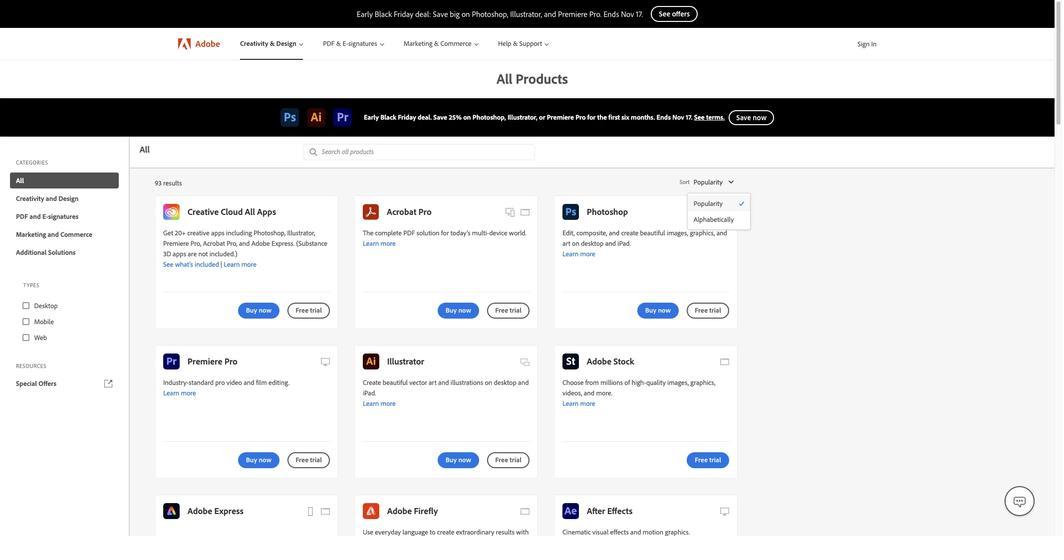 Task type: describe. For each thing, give the bounding box(es) containing it.
free for illustrator
[[496, 456, 509, 465]]

after effects
[[587, 506, 633, 517]]

see for terms.
[[695, 113, 705, 122]]

device
[[490, 229, 508, 238]]

help & support
[[498, 39, 542, 48]]

buy for acrobat pro
[[446, 306, 457, 315]]

special offers
[[16, 380, 56, 389]]

pdf and e-signatures link
[[10, 209, 119, 225]]

marketing & commerce button
[[394, 28, 488, 60]]

learn inside create beautiful vector art and illustrations on desktop and ipad. learn more
[[363, 400, 379, 409]]

marketing for marketing & commerce
[[404, 39, 433, 48]]

0 horizontal spatial 17.
[[636, 9, 643, 19]]

more inside edit, composite, and create beautiful images, graphics, and art on desktop and ipad. learn more
[[581, 250, 596, 259]]

1 vertical spatial 17.
[[686, 113, 693, 122]]

included.)
[[210, 250, 238, 259]]

including
[[226, 229, 252, 238]]

adobe firefly link
[[363, 504, 438, 520]]

buy now for premiere pro
[[246, 456, 272, 465]]

free trial button for photoshop
[[687, 303, 730, 319]]

learn more link for photoshop
[[563, 250, 596, 259]]

Desktop checkbox
[[18, 298, 109, 314]]

all inside creative cloud all apps link
[[245, 206, 255, 218]]

graphics, inside 'choose from millions of high-quality images, graphics, videos, and more. learn more'
[[691, 379, 716, 388]]

choose
[[563, 379, 584, 388]]

see terms. link
[[695, 113, 725, 122]]

creativity and design link
[[10, 191, 119, 207]]

popularity list box
[[688, 196, 750, 228]]

photoshop image
[[563, 204, 579, 220]]

trial inside "creative cloud all apps" article
[[310, 306, 322, 315]]

pdf for pdf and e-signatures
[[16, 212, 28, 221]]

Mobile checkbox
[[18, 314, 109, 330]]

alphabetically
[[694, 215, 734, 224]]

standard
[[189, 379, 214, 388]]

free trial button for premiere pro
[[288, 453, 330, 469]]

adobe link
[[168, 28, 230, 60]]

save 25%
[[434, 113, 462, 122]]

1 vertical spatial ends
[[657, 113, 671, 122]]

adobe firefly article
[[355, 495, 538, 537]]

now for acrobat pro
[[459, 306, 472, 315]]

learn inside the complete pdf solution for today's multi-device world. learn more
[[363, 239, 379, 248]]

early for early black friday deal. save 25% on photoshop, illustrator, or premiere pro for the first six months. ends nov 17. see terms.
[[364, 113, 379, 122]]

express. (substance
[[272, 239, 328, 248]]

high-
[[632, 379, 647, 388]]

free trial button inside "creative cloud all apps" article
[[288, 303, 330, 319]]

ipad. inside create beautiful vector art and illustrations on desktop and ipad. learn more
[[363, 389, 376, 398]]

1 vertical spatial apps
[[173, 250, 186, 259]]

graphics, inside edit, composite, and create beautiful images, graphics, and art on desktop and ipad. learn more
[[690, 229, 715, 238]]

adobe for adobe express
[[188, 506, 212, 517]]

premiere pro image
[[163, 354, 180, 370]]

pdf & e-signatures button
[[313, 28, 394, 60]]

firefly
[[414, 506, 438, 517]]

illustrator image
[[363, 354, 379, 370]]

beautiful inside create beautiful vector art and illustrations on desktop and ipad. learn more
[[383, 379, 408, 388]]

popularity button
[[694, 174, 734, 190]]

friday for deal:
[[394, 9, 414, 19]]

desktop inside edit, composite, and create beautiful images, graphics, and art on desktop and ipad. learn more
[[581, 239, 604, 248]]

acrobat pro
[[387, 206, 432, 218]]

creativity for creativity & design
[[240, 39, 268, 48]]

from
[[586, 379, 599, 388]]

buy for premiere pro
[[246, 456, 257, 465]]

trial for illustrator
[[510, 456, 522, 465]]

learn inside get 20+ creative apps including photoshop, illustrator, premiere pro, acrobat pro, and adobe express. (substance 3d apps are not included.) see what's included | learn more
[[224, 260, 240, 269]]

adobe stock link
[[563, 354, 635, 370]]

commerce for marketing & commerce
[[441, 39, 472, 48]]

free trial button for illustrator
[[488, 453, 530, 469]]

premiere pro link
[[163, 354, 238, 370]]

20+
[[175, 229, 186, 238]]

save now link
[[729, 110, 775, 125]]

industry-
[[163, 379, 189, 388]]

additional solutions
[[16, 248, 76, 257]]

free trial for photoshop
[[695, 306, 722, 315]]

acrobat inside article
[[387, 206, 417, 218]]

all inside all link
[[16, 176, 24, 185]]

more inside the complete pdf solution for today's multi-device world. learn more
[[381, 239, 396, 248]]

marketing and commerce link
[[10, 227, 119, 243]]

illustrator
[[387, 356, 424, 367]]

learn more link inside "creative cloud all apps" article
[[224, 260, 257, 269]]

& for marketing
[[434, 39, 439, 48]]

creativity and design
[[16, 194, 79, 203]]

tree containing all
[[10, 155, 119, 261]]

premiere inside get 20+ creative apps including photoshop, illustrator, premiere pro, acrobat pro, and adobe express. (substance 3d apps are not included.) see what's included | learn more
[[163, 239, 189, 248]]

early black friday deal: save big on photoshop, illustrator, and premiere pro. ends nov 17.
[[357, 9, 643, 19]]

acrobat pro link
[[363, 204, 432, 220]]

after effects image
[[563, 504, 579, 520]]

and left choose
[[518, 379, 529, 388]]

adobe for adobe firefly
[[387, 506, 412, 517]]

creativity for creativity and design
[[16, 194, 44, 203]]

what's
[[175, 260, 193, 269]]

big
[[450, 9, 460, 19]]

trial for photoshop
[[710, 306, 722, 315]]

premiere inside premiere pro link
[[188, 356, 223, 367]]

& for help
[[513, 39, 518, 48]]

illustrator link
[[363, 354, 424, 370]]

ipad. inside edit, composite, and create beautiful images, graphics, and art on desktop and ipad. learn more
[[618, 239, 631, 248]]

premiere pro
[[188, 356, 238, 367]]

buy now for acrobat pro
[[446, 306, 472, 315]]

save now
[[737, 113, 767, 122]]

pdf and e-signatures
[[16, 212, 79, 221]]

black for early black friday deal. save 25% on photoshop, illustrator, or premiere pro for the first six months. ends nov 17. see terms.
[[381, 113, 397, 122]]

marketing & commerce
[[404, 39, 472, 48]]

photoshop, inside get 20+ creative apps including photoshop, illustrator, premiere pro, acrobat pro, and adobe express. (substance 3d apps are not included.) see what's included | learn more
[[254, 229, 286, 238]]

learn inside edit, composite, and create beautiful images, graphics, and art on desktop and ipad. learn more
[[563, 250, 579, 259]]

buy now for illustrator
[[446, 456, 472, 465]]

pro
[[215, 379, 225, 388]]

adobe express image
[[163, 504, 180, 520]]

adobe stock
[[587, 356, 635, 367]]

2 pro, from the left
[[227, 239, 238, 248]]

pdf & e-signatures
[[323, 39, 377, 48]]

illustrator, inside get 20+ creative apps including photoshop, illustrator, premiere pro, acrobat pro, and adobe express. (substance 3d apps are not included.) see what's included | learn more
[[287, 229, 315, 238]]

premiere pro article
[[155, 346, 339, 479]]

photoshop link
[[563, 204, 628, 220]]

now inside "creative cloud all apps" article
[[259, 306, 272, 315]]

six
[[622, 113, 630, 122]]

black for early black friday deal: save big on photoshop, illustrator, and premiere pro. ends nov 17.
[[375, 9, 392, 19]]

learn more link for premiere pro
[[163, 389, 196, 398]]

0 vertical spatial save
[[433, 9, 448, 19]]

create
[[622, 229, 639, 238]]

buy now button for illustrator
[[438, 453, 480, 469]]

adobe express
[[188, 506, 244, 517]]

photoshop
[[587, 206, 628, 218]]

video
[[227, 379, 242, 388]]

and left create on the top of page
[[609, 229, 620, 238]]

terms.
[[707, 113, 725, 122]]

free trial for illustrator
[[496, 456, 522, 465]]

industry-standard pro video and film editing. learn more
[[163, 379, 290, 398]]

93 results
[[155, 179, 182, 188]]

creative cloud all apps link
[[163, 204, 276, 220]]

desktop inside create beautiful vector art and illustrations on desktop and ipad. learn more
[[494, 379, 517, 388]]

buy now inside "creative cloud all apps" article
[[246, 306, 272, 315]]

free inside "creative cloud all apps" article
[[296, 306, 309, 315]]

learn more link for acrobat pro
[[363, 239, 396, 248]]

commerce for marketing and commerce
[[60, 230, 92, 239]]

are
[[188, 250, 197, 259]]

on inside edit, composite, and create beautiful images, graphics, and art on desktop and ipad. learn more
[[572, 239, 580, 248]]

1 pro, from the left
[[191, 239, 201, 248]]

desktop
[[34, 302, 58, 311]]

Search all products search field
[[304, 144, 535, 160]]

types
[[23, 282, 39, 289]]

pro for premiere pro
[[225, 356, 238, 367]]

early for early black friday deal: save big on photoshop, illustrator, and premiere pro. ends nov 17.
[[357, 9, 373, 19]]

marketing for marketing and commerce
[[16, 230, 46, 239]]

3d
[[163, 250, 171, 259]]

products
[[516, 70, 568, 87]]

composite,
[[577, 229, 608, 238]]

illustrations
[[451, 379, 484, 388]]

adobe express link
[[163, 504, 244, 520]]

adobe firefly
[[387, 506, 438, 517]]

additional solutions link
[[10, 245, 119, 261]]

|
[[221, 260, 222, 269]]

& for pdf
[[337, 39, 341, 48]]

free trial for premiere pro
[[296, 456, 322, 465]]

buy for photoshop
[[646, 306, 657, 315]]

special
[[16, 380, 37, 389]]

cloud
[[221, 206, 243, 218]]

premiere left pro.
[[558, 9, 588, 19]]

learn more link for illustrator
[[363, 400, 396, 409]]

now for photoshop
[[658, 306, 671, 315]]

1 horizontal spatial nov
[[673, 113, 685, 122]]

pro for acrobat pro
[[419, 206, 432, 218]]

save inside save now link
[[737, 113, 752, 122]]

more inside the 'industry-standard pro video and film editing. learn more'
[[181, 389, 196, 398]]

free trial inside "creative cloud all apps" article
[[296, 306, 322, 315]]

effects
[[608, 506, 633, 517]]

trial inside adobe stock article
[[710, 456, 722, 465]]

and inside the 'industry-standard pro video and film editing. learn more'
[[244, 379, 255, 388]]

friday for deal.
[[398, 113, 416, 122]]

see for what's
[[163, 260, 174, 269]]

free trial button inside adobe stock article
[[687, 453, 730, 469]]

1 vertical spatial illustrator,
[[508, 113, 538, 122]]

all link
[[10, 173, 119, 189]]

world.
[[509, 229, 527, 238]]

more inside get 20+ creative apps including photoshop, illustrator, premiere pro, acrobat pro, and adobe express. (substance 3d apps are not included.) see what's included | learn more
[[242, 260, 257, 269]]

included
[[195, 260, 219, 269]]



Task type: locate. For each thing, give the bounding box(es) containing it.
for left the the
[[588, 113, 596, 122]]

acrobat inside get 20+ creative apps including photoshop, illustrator, premiere pro, acrobat pro, and adobe express. (substance 3d apps are not included.) see what's included | learn more
[[203, 239, 225, 248]]

0 vertical spatial creativity
[[240, 39, 268, 48]]

adobe for adobe
[[196, 38, 220, 49]]

0 horizontal spatial beautiful
[[383, 379, 408, 388]]

marketing down deal:
[[404, 39, 433, 48]]

videos,
[[563, 389, 583, 398]]

illustrator, up support
[[511, 9, 542, 19]]

adobe stock article
[[554, 346, 738, 479]]

art inside create beautiful vector art and illustrations on desktop and ipad. learn more
[[429, 379, 437, 388]]

buy now button
[[238, 303, 280, 319], [438, 303, 480, 319], [638, 303, 679, 319], [238, 453, 280, 469], [438, 453, 480, 469]]

adobe inside get 20+ creative apps including photoshop, illustrator, premiere pro, acrobat pro, and adobe express. (substance 3d apps are not included.) see what's included | learn more
[[252, 239, 270, 248]]

commerce
[[441, 39, 472, 48], [60, 230, 92, 239]]

nov right pro.
[[621, 9, 635, 19]]

the
[[363, 229, 374, 238]]

buy inside "creative cloud all apps" article
[[246, 306, 257, 315]]

marketing inside popup button
[[404, 39, 433, 48]]

93
[[155, 179, 162, 188]]

0 horizontal spatial ipad.
[[363, 389, 376, 398]]

see inside get 20+ creative apps including photoshop, illustrator, premiere pro, acrobat pro, and adobe express. (substance 3d apps are not included.) see what's included | learn more
[[163, 260, 174, 269]]

0 horizontal spatial nov
[[621, 9, 635, 19]]

beautiful inside edit, composite, and create beautiful images, graphics, and art on desktop and ipad. learn more
[[641, 229, 666, 238]]

illustrator, up express. (substance
[[287, 229, 315, 238]]

categories
[[16, 159, 48, 166]]

create beautiful vector art and illustrations on desktop and ipad. learn more
[[363, 379, 529, 409]]

0 horizontal spatial pdf
[[16, 212, 28, 221]]

buy inside the premiere pro article
[[246, 456, 257, 465]]

pdf inside dropdown button
[[323, 39, 335, 48]]

more
[[381, 239, 396, 248], [581, 250, 596, 259], [242, 260, 257, 269], [181, 389, 196, 398], [381, 400, 396, 409], [581, 400, 596, 409]]

offers
[[39, 380, 56, 389]]

pdf for pdf & e-signatures
[[323, 39, 335, 48]]

deal:
[[416, 9, 431, 19]]

0 horizontal spatial marketing
[[16, 230, 46, 239]]

1 horizontal spatial e-
[[343, 39, 349, 48]]

black left deal. on the top left of the page
[[381, 113, 397, 122]]

learn more link down 'videos,'
[[563, 400, 596, 409]]

0 vertical spatial photoshop,
[[472, 9, 509, 19]]

more down industry-
[[181, 389, 196, 398]]

0 vertical spatial commerce
[[441, 39, 472, 48]]

0 vertical spatial beautiful
[[641, 229, 666, 238]]

trial for premiere pro
[[310, 456, 322, 465]]

premiere
[[558, 9, 588, 19], [547, 113, 574, 122], [163, 239, 189, 248], [188, 356, 223, 367]]

acrobat up included.)
[[203, 239, 225, 248]]

illustrator, left the or
[[508, 113, 538, 122]]

adobe firefly image
[[363, 504, 379, 520]]

apps
[[257, 206, 276, 218]]

1 horizontal spatial ipad.
[[618, 239, 631, 248]]

0 vertical spatial art
[[563, 239, 571, 248]]

learn down the
[[363, 239, 379, 248]]

and down pdf and e-signatures
[[48, 230, 59, 239]]

images, right quality
[[668, 379, 689, 388]]

on inside create beautiful vector art and illustrations on desktop and ipad. learn more
[[485, 379, 493, 388]]

free trial inside illustrator article
[[496, 456, 522, 465]]

buy inside illustrator article
[[446, 456, 457, 465]]

creative
[[188, 206, 219, 218]]

1 vertical spatial graphics,
[[691, 379, 716, 388]]

learn more link for adobe stock
[[563, 400, 596, 409]]

learn more link down complete
[[363, 239, 396, 248]]

creativity & design
[[240, 39, 297, 48]]

creative cloud all apps image
[[163, 204, 180, 220]]

adobe for adobe stock
[[587, 356, 612, 367]]

0 vertical spatial pro
[[576, 113, 586, 122]]

and inside "link"
[[48, 230, 59, 239]]

signatures for pdf and e-signatures
[[48, 212, 79, 221]]

get 20+ creative apps including photoshop, illustrator, premiere pro, acrobat pro, and adobe express. (substance 3d apps are not included.) see what's included | learn more
[[163, 229, 328, 269]]

get
[[163, 229, 173, 238]]

now inside acrobat pro article
[[459, 306, 472, 315]]

learn more link
[[363, 239, 396, 248], [563, 250, 596, 259], [224, 260, 257, 269], [163, 389, 196, 398], [363, 400, 396, 409], [563, 400, 596, 409]]

creative
[[187, 229, 210, 238]]

1 horizontal spatial art
[[563, 239, 571, 248]]

free trial button inside the premiere pro article
[[288, 453, 330, 469]]

learn more link inside illustrator article
[[363, 400, 396, 409]]

1 & from the left
[[270, 39, 275, 48]]

1 vertical spatial art
[[429, 379, 437, 388]]

1 horizontal spatial design
[[276, 39, 297, 48]]

photoshop article
[[554, 196, 738, 330]]

1 horizontal spatial 17.
[[686, 113, 693, 122]]

graphics,
[[690, 229, 715, 238], [691, 379, 716, 388]]

2 vertical spatial photoshop,
[[254, 229, 286, 238]]

0 vertical spatial see
[[695, 113, 705, 122]]

0 vertical spatial popularity
[[694, 178, 723, 187]]

save right terms.
[[737, 113, 752, 122]]

now for premiere pro
[[259, 456, 272, 465]]

1 vertical spatial creativity
[[16, 194, 44, 203]]

Web checkbox
[[18, 330, 109, 346]]

e- inside dropdown button
[[343, 39, 349, 48]]

on right illustrations
[[485, 379, 493, 388]]

commerce down pdf and e-signatures link
[[60, 230, 92, 239]]

quality
[[647, 379, 666, 388]]

free trial inside acrobat pro article
[[496, 306, 522, 315]]

buy now button for photoshop
[[638, 303, 679, 319]]

more down composite,
[[581, 250, 596, 259]]

free trial inside the premiere pro article
[[296, 456, 322, 465]]

& inside dropdown button
[[337, 39, 341, 48]]

0 vertical spatial design
[[276, 39, 297, 48]]

1 vertical spatial friday
[[398, 113, 416, 122]]

more down complete
[[381, 239, 396, 248]]

1 horizontal spatial see
[[695, 113, 705, 122]]

and up pdf and e-signatures
[[46, 194, 57, 203]]

images, inside edit, composite, and create beautiful images, graphics, and art on desktop and ipad. learn more
[[667, 229, 689, 238]]

complete
[[375, 229, 402, 238]]

2 vertical spatial illustrator,
[[287, 229, 315, 238]]

learn inside 'choose from millions of high-quality images, graphics, videos, and more. learn more'
[[563, 400, 579, 409]]

graphics, right quality
[[691, 379, 716, 388]]

learn down 'videos,'
[[563, 400, 579, 409]]

more down 'videos,'
[[581, 400, 596, 409]]

0 vertical spatial graphics,
[[690, 229, 715, 238]]

creative cloud all apps
[[188, 206, 276, 218]]

early
[[357, 9, 373, 19], [364, 113, 379, 122]]

learn down create
[[363, 400, 379, 409]]

commerce down "big"
[[441, 39, 472, 48]]

1 horizontal spatial apps
[[211, 229, 225, 238]]

sign in
[[858, 39, 877, 48]]

0 horizontal spatial signatures
[[48, 212, 79, 221]]

free inside the premiere pro article
[[296, 456, 309, 465]]

pro, down 'including'
[[227, 239, 238, 248]]

apps up what's
[[173, 250, 186, 259]]

and down composite,
[[606, 239, 616, 248]]

photoshop, up help
[[472, 9, 509, 19]]

art right vector
[[429, 379, 437, 388]]

today's
[[451, 229, 471, 238]]

free inside adobe stock article
[[695, 456, 708, 465]]

on right save 25%
[[464, 113, 471, 122]]

for left today's
[[441, 229, 449, 238]]

buy inside 'photoshop' article
[[646, 306, 657, 315]]

0 horizontal spatial creativity
[[16, 194, 44, 203]]

trial inside acrobat pro article
[[510, 306, 522, 315]]

friday left deal:
[[394, 9, 414, 19]]

nov
[[621, 9, 635, 19], [673, 113, 685, 122]]

1 horizontal spatial marketing
[[404, 39, 433, 48]]

buy for illustrator
[[446, 456, 457, 465]]

ends right months.
[[657, 113, 671, 122]]

buy now inside illustrator article
[[446, 456, 472, 465]]

learn more link down create
[[363, 400, 396, 409]]

0 horizontal spatial design
[[59, 194, 79, 203]]

sign in button
[[856, 35, 879, 52]]

3 & from the left
[[434, 39, 439, 48]]

on down edit,
[[572, 239, 580, 248]]

help & support button
[[488, 28, 559, 60]]

after
[[587, 506, 606, 517]]

illustrator article
[[355, 346, 538, 479]]

0 horizontal spatial ends
[[604, 9, 620, 19]]

ipad. down create on the top of page
[[618, 239, 631, 248]]

creative cloud all apps article
[[155, 196, 339, 330]]

additional
[[16, 248, 47, 257]]

1 vertical spatial e-
[[42, 212, 48, 221]]

now
[[753, 113, 767, 122], [259, 306, 272, 315], [459, 306, 472, 315], [658, 306, 671, 315], [259, 456, 272, 465], [459, 456, 472, 465]]

more inside create beautiful vector art and illustrations on desktop and ipad. learn more
[[381, 400, 396, 409]]

buy inside acrobat pro article
[[446, 306, 457, 315]]

premiere up standard
[[188, 356, 223, 367]]

1 horizontal spatial desktop
[[581, 239, 604, 248]]

free trial for acrobat pro
[[496, 306, 522, 315]]

beautiful down the illustrator link
[[383, 379, 408, 388]]

1 vertical spatial black
[[381, 113, 397, 122]]

free for photoshop
[[695, 306, 708, 315]]

acrobat pro article
[[355, 196, 538, 330]]

trial inside the premiere pro article
[[310, 456, 322, 465]]

pro up solution
[[419, 206, 432, 218]]

1 vertical spatial for
[[441, 229, 449, 238]]

edit, composite, and create beautiful images, graphics, and art on desktop and ipad. learn more
[[563, 229, 728, 259]]

2 vertical spatial pro
[[225, 356, 238, 367]]

and
[[544, 9, 557, 19], [46, 194, 57, 203], [30, 212, 41, 221], [609, 229, 620, 238], [717, 229, 728, 238], [48, 230, 59, 239], [239, 239, 250, 248], [606, 239, 616, 248], [244, 379, 255, 388], [439, 379, 449, 388], [518, 379, 529, 388], [584, 389, 595, 398]]

e- for &
[[343, 39, 349, 48]]

after effects article
[[554, 495, 738, 537]]

save left "big"
[[433, 9, 448, 19]]

1 vertical spatial popularity
[[694, 199, 723, 208]]

all products
[[497, 70, 568, 87]]

free trial inside 'photoshop' article
[[695, 306, 722, 315]]

1 horizontal spatial beautiful
[[641, 229, 666, 238]]

learn down industry-
[[163, 389, 179, 398]]

1 horizontal spatial pdf
[[323, 39, 335, 48]]

see down 3d
[[163, 260, 174, 269]]

art down edit,
[[563, 239, 571, 248]]

0 vertical spatial early
[[357, 9, 373, 19]]

buy now button for acrobat pro
[[438, 303, 480, 319]]

vector
[[410, 379, 427, 388]]

signatures for pdf & e-signatures
[[349, 39, 377, 48]]

and down alphabetically at the top right of page
[[717, 229, 728, 238]]

edit,
[[563, 229, 575, 238]]

apps right creative
[[211, 229, 225, 238]]

art inside edit, composite, and create beautiful images, graphics, and art on desktop and ipad. learn more
[[563, 239, 571, 248]]

and down creativity and design
[[30, 212, 41, 221]]

acrobat pro image
[[363, 204, 379, 220]]

design for creativity & design
[[276, 39, 297, 48]]

0 vertical spatial signatures
[[349, 39, 377, 48]]

multi-
[[472, 229, 490, 238]]

more.
[[597, 389, 613, 398]]

1 horizontal spatial signatures
[[349, 39, 377, 48]]

and down from
[[584, 389, 595, 398]]

express
[[214, 506, 244, 517]]

or
[[539, 113, 546, 122]]

buy now
[[246, 306, 272, 315], [446, 306, 472, 315], [646, 306, 671, 315], [246, 456, 272, 465], [446, 456, 472, 465]]

images, inside 'choose from millions of high-quality images, graphics, videos, and more. learn more'
[[668, 379, 689, 388]]

1 vertical spatial see
[[163, 260, 174, 269]]

1 vertical spatial marketing
[[16, 230, 46, 239]]

1 horizontal spatial pro,
[[227, 239, 238, 248]]

0 horizontal spatial desktop
[[494, 379, 517, 388]]

free trial button inside acrobat pro article
[[488, 303, 530, 319]]

premiere right the or
[[547, 113, 574, 122]]

1 vertical spatial pdf
[[16, 212, 28, 221]]

images,
[[667, 229, 689, 238], [668, 379, 689, 388]]

1 vertical spatial early
[[364, 113, 379, 122]]

apps
[[211, 229, 225, 238], [173, 250, 186, 259]]

0 vertical spatial 17.
[[636, 9, 643, 19]]

choose from millions of high-quality images, graphics, videos, and more. learn more
[[563, 379, 716, 409]]

and down 'including'
[[239, 239, 250, 248]]

adobe
[[196, 38, 220, 49], [252, 239, 270, 248], [587, 356, 612, 367], [188, 506, 212, 517], [387, 506, 412, 517]]

friday left deal. on the top left of the page
[[398, 113, 416, 122]]

learn right |
[[224, 260, 240, 269]]

now inside 'photoshop' article
[[658, 306, 671, 315]]

marketing inside "link"
[[16, 230, 46, 239]]

0 horizontal spatial acrobat
[[203, 239, 225, 248]]

free inside acrobat pro article
[[496, 306, 509, 315]]

pro.
[[590, 9, 602, 19]]

buy now inside the premiere pro article
[[246, 456, 272, 465]]

ends right pro.
[[604, 9, 620, 19]]

black left deal:
[[375, 9, 392, 19]]

and inside get 20+ creative apps including photoshop, illustrator, premiere pro, acrobat pro, and adobe express. (substance 3d apps are not included.) see what's included | learn more
[[239, 239, 250, 248]]

free trial button inside illustrator article
[[488, 453, 530, 469]]

creativity inside popup button
[[240, 39, 268, 48]]

trial inside illustrator article
[[510, 456, 522, 465]]

free for acrobat pro
[[496, 306, 509, 315]]

months.
[[631, 113, 655, 122]]

for inside the complete pdf solution for today's multi-device world. learn more
[[441, 229, 449, 238]]

commerce inside "link"
[[60, 230, 92, 239]]

see left terms.
[[695, 113, 705, 122]]

1 horizontal spatial save
[[737, 113, 752, 122]]

learn more link down industry-
[[163, 389, 196, 398]]

tree
[[10, 155, 119, 261]]

the complete pdf solution for today's multi-device world. learn more
[[363, 229, 527, 248]]

pro, down creative
[[191, 239, 201, 248]]

commerce inside popup button
[[441, 39, 472, 48]]

more down create
[[381, 400, 396, 409]]

see
[[695, 113, 705, 122], [163, 260, 174, 269]]

marketing up additional
[[16, 230, 46, 239]]

free trial button inside 'photoshop' article
[[687, 303, 730, 319]]

and inside 'choose from millions of high-quality images, graphics, videos, and more. learn more'
[[584, 389, 595, 398]]

save
[[433, 9, 448, 19], [737, 113, 752, 122]]

buy now inside 'photoshop' article
[[646, 306, 671, 315]]

1 horizontal spatial pro
[[419, 206, 432, 218]]

0 horizontal spatial save
[[433, 9, 448, 19]]

0 horizontal spatial see
[[163, 260, 174, 269]]

17.
[[636, 9, 643, 19], [686, 113, 693, 122]]

17. left see terms. link
[[686, 113, 693, 122]]

4 & from the left
[[513, 39, 518, 48]]

0 horizontal spatial apps
[[173, 250, 186, 259]]

photoshop, right save 25%
[[473, 113, 506, 122]]

2 horizontal spatial pro
[[576, 113, 586, 122]]

pdf inside the complete pdf solution for today's multi-device world. learn more
[[404, 229, 415, 238]]

popularity up alphabetically at the top right of page
[[694, 199, 723, 208]]

0 vertical spatial marketing
[[404, 39, 433, 48]]

ipad.
[[618, 239, 631, 248], [363, 389, 376, 398]]

design for creativity and design
[[59, 194, 79, 203]]

0 vertical spatial friday
[[394, 9, 414, 19]]

1 vertical spatial beautiful
[[383, 379, 408, 388]]

adobe express article
[[155, 495, 339, 537]]

learn inside the 'industry-standard pro video and film editing. learn more'
[[163, 389, 179, 398]]

buy now for photoshop
[[646, 306, 671, 315]]

nov left see terms. link
[[673, 113, 685, 122]]

adobe stock image
[[563, 354, 579, 370]]

desktop down composite,
[[581, 239, 604, 248]]

first
[[609, 113, 620, 122]]

2 & from the left
[[337, 39, 341, 48]]

popularity right sort
[[694, 178, 723, 187]]

graphics, down alphabetically at the top right of page
[[690, 229, 715, 238]]

more right |
[[242, 260, 257, 269]]

more inside 'choose from millions of high-quality images, graphics, videos, and more. learn more'
[[581, 400, 596, 409]]

learn down edit,
[[563, 250, 579, 259]]

beautiful right create on the top of page
[[641, 229, 666, 238]]

1 vertical spatial desktop
[[494, 379, 517, 388]]

1 horizontal spatial acrobat
[[387, 206, 417, 218]]

1 vertical spatial save
[[737, 113, 752, 122]]

editing.
[[269, 379, 290, 388]]

e-
[[343, 39, 349, 48], [42, 212, 48, 221]]

0 vertical spatial acrobat
[[387, 206, 417, 218]]

free inside 'photoshop' article
[[695, 306, 708, 315]]

0 vertical spatial for
[[588, 113, 596, 122]]

0 vertical spatial ipad.
[[618, 239, 631, 248]]

0 horizontal spatial commerce
[[60, 230, 92, 239]]

0 vertical spatial ends
[[604, 9, 620, 19]]

now for illustrator
[[459, 456, 472, 465]]

1 vertical spatial signatures
[[48, 212, 79, 221]]

signatures inside dropdown button
[[349, 39, 377, 48]]

images, down popularity "list box"
[[667, 229, 689, 238]]

learn more link down edit,
[[563, 250, 596, 259]]

buy now button for premiere pro
[[238, 453, 280, 469]]

now inside illustrator article
[[459, 456, 472, 465]]

ipad. down create
[[363, 389, 376, 398]]

solution
[[417, 229, 440, 238]]

trial inside 'photoshop' article
[[710, 306, 722, 315]]

and up the help & support popup button
[[544, 9, 557, 19]]

0 horizontal spatial art
[[429, 379, 437, 388]]

2 popularity from the top
[[694, 199, 723, 208]]

0 vertical spatial images,
[[667, 229, 689, 238]]

pro left the the
[[576, 113, 586, 122]]

free trial
[[296, 306, 322, 315], [496, 306, 522, 315], [695, 306, 722, 315], [296, 456, 322, 465], [496, 456, 522, 465], [695, 456, 722, 465]]

film
[[256, 379, 267, 388]]

sign
[[858, 39, 870, 48]]

premiere down 20+
[[163, 239, 189, 248]]

help
[[498, 39, 512, 48]]

trial for acrobat pro
[[510, 306, 522, 315]]

buy now inside acrobat pro article
[[446, 306, 472, 315]]

2 horizontal spatial pdf
[[404, 229, 415, 238]]

1 horizontal spatial creativity
[[240, 39, 268, 48]]

and left film
[[244, 379, 255, 388]]

e- for and
[[42, 212, 48, 221]]

sort
[[680, 178, 690, 186]]

0 vertical spatial nov
[[621, 9, 635, 19]]

1 vertical spatial pro
[[419, 206, 432, 218]]

photoshop, down apps in the top left of the page
[[254, 229, 286, 238]]

0 horizontal spatial e-
[[42, 212, 48, 221]]

17. right pro.
[[636, 9, 643, 19]]

1 popularity from the top
[[694, 178, 723, 187]]

support
[[520, 39, 542, 48]]

0 horizontal spatial for
[[441, 229, 449, 238]]

pdf
[[323, 39, 335, 48], [16, 212, 28, 221], [404, 229, 415, 238]]

all tree item
[[10, 173, 119, 189]]

0 horizontal spatial pro,
[[191, 239, 201, 248]]

1 vertical spatial design
[[59, 194, 79, 203]]

on right "big"
[[462, 9, 470, 19]]

1 horizontal spatial for
[[588, 113, 596, 122]]

now inside the premiere pro article
[[259, 456, 272, 465]]

learn
[[363, 239, 379, 248], [563, 250, 579, 259], [224, 260, 240, 269], [163, 389, 179, 398], [363, 400, 379, 409], [563, 400, 579, 409]]

resources
[[16, 363, 47, 370]]

design inside popup button
[[276, 39, 297, 48]]

of
[[625, 379, 630, 388]]

0 horizontal spatial pro
[[225, 356, 238, 367]]

popularity inside "list box"
[[694, 199, 723, 208]]

2 vertical spatial pdf
[[404, 229, 415, 238]]

desktop right illustrations
[[494, 379, 517, 388]]

millions
[[601, 379, 623, 388]]

0 vertical spatial black
[[375, 9, 392, 19]]

1 vertical spatial images,
[[668, 379, 689, 388]]

popularity
[[694, 178, 723, 187], [694, 199, 723, 208]]

0 vertical spatial illustrator,
[[511, 9, 542, 19]]

1 vertical spatial photoshop,
[[473, 113, 506, 122]]

pro up video
[[225, 356, 238, 367]]

free trial button for acrobat pro
[[488, 303, 530, 319]]

signatures
[[349, 39, 377, 48], [48, 212, 79, 221]]

free inside illustrator article
[[496, 456, 509, 465]]

1 vertical spatial acrobat
[[203, 239, 225, 248]]

free for premiere pro
[[296, 456, 309, 465]]

1 horizontal spatial commerce
[[441, 39, 472, 48]]

the
[[598, 113, 607, 122]]

and left illustrations
[[439, 379, 449, 388]]

1 vertical spatial nov
[[673, 113, 685, 122]]

acrobat up complete
[[387, 206, 417, 218]]

1 vertical spatial ipad.
[[363, 389, 376, 398]]

learn more link right |
[[224, 260, 257, 269]]

special offers link
[[10, 376, 119, 392]]

creativity & design button
[[230, 28, 313, 60]]

deal.
[[418, 113, 432, 122]]

free trial inside adobe stock article
[[695, 456, 722, 465]]

& for creativity
[[270, 39, 275, 48]]

in
[[872, 39, 877, 48]]

0 vertical spatial apps
[[211, 229, 225, 238]]

0 vertical spatial desktop
[[581, 239, 604, 248]]

1 horizontal spatial ends
[[657, 113, 671, 122]]



Task type: vqa. For each thing, say whether or not it's contained in the screenshot.
bottom art
yes



